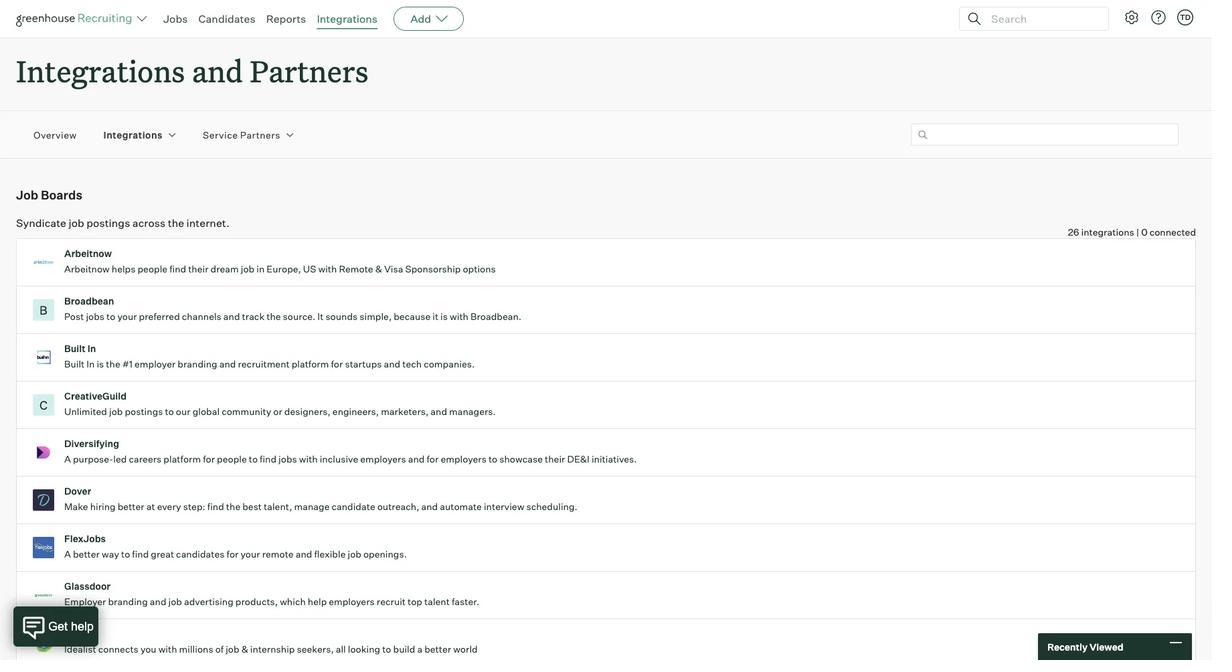 Task type: vqa. For each thing, say whether or not it's contained in the screenshot.


Task type: describe. For each thing, give the bounding box(es) containing it.
idealist​
[[64, 644, 96, 655]]

a for a better way to find great candidates for your remote and flexible job openings.
[[64, 549, 71, 560]]

visa
[[384, 263, 403, 275]]

platform inside built in built in is the #1 employer branding and recruitment platform for startups and tech companies.
[[292, 358, 329, 370]]

candidates link
[[199, 12, 256, 25]]

dover
[[64, 486, 91, 497]]

across
[[132, 216, 166, 229]]

community
[[222, 406, 271, 418]]

0 vertical spatial integrations
[[317, 12, 378, 25]]

find inside dover make hiring better at every step: find the best talent, manage candidate outreach, and automate interview scheduling.
[[207, 501, 224, 513]]

to left showcase
[[489, 453, 498, 465]]

service
[[203, 129, 238, 141]]

creativeguild unlimited job postings to our global community or designers, engineers, marketers, and managers.
[[64, 390, 496, 418]]

faster.
[[452, 596, 480, 608]]

job inside the arbeitnow arbeitnow helps people find their dream job in europe, us with remote & visa sponsorship options
[[241, 263, 255, 275]]

de&i
[[567, 453, 590, 465]]

initiatives.
[[592, 453, 637, 465]]

in
[[257, 263, 265, 275]]

world
[[453, 644, 478, 655]]

looking
[[348, 644, 380, 655]]

managers.
[[449, 406, 496, 418]]

better inside dover make hiring better at every step: find the best talent, manage candidate outreach, and automate interview scheduling.
[[118, 501, 144, 513]]

us
[[303, 263, 316, 275]]

job inside idealist idealist​ connects you with millions of job & internship seekers, all looking to build a better world
[[226, 644, 239, 655]]

glassdoor employer branding and job advertising products, which help employers recruit top talent faster.
[[64, 581, 480, 608]]

platform inside diversifying a purpose-led careers platform for people to find jobs with inclusive employers and for employers to showcase their de&i initiatives.
[[164, 453, 201, 465]]

greenhouse recruiting image
[[16, 11, 137, 27]]

0 vertical spatial in
[[88, 343, 96, 355]]

employer
[[64, 596, 106, 608]]

better inside idealist idealist​ connects you with millions of job & internship seekers, all looking to build a better world
[[425, 644, 451, 655]]

to inside flexjobs a better way to find great candidates for your remote and flexible job openings.
[[121, 549, 130, 560]]

0
[[1142, 226, 1148, 238]]

careers
[[129, 453, 162, 465]]

2 vertical spatial integrations
[[104, 129, 163, 141]]

candidate
[[332, 501, 375, 513]]

employer
[[135, 358, 176, 370]]

of
[[215, 644, 224, 655]]

for down marketers, at the left bottom
[[427, 453, 439, 465]]

best
[[243, 501, 262, 513]]

tech
[[403, 358, 422, 370]]

talent
[[425, 596, 450, 608]]

jobs link
[[163, 12, 188, 25]]

people inside the arbeitnow arbeitnow helps people find their dream job in europe, us with remote & visa sponsorship options
[[138, 263, 167, 275]]

employers inside glassdoor employer branding and job advertising products, which help employers recruit top talent faster.
[[329, 596, 375, 608]]

with inside the arbeitnow arbeitnow helps people find their dream job in europe, us with remote & visa sponsorship options
[[318, 263, 337, 275]]

employers right inclusive
[[360, 453, 406, 465]]

flexible
[[314, 549, 346, 560]]

job inside flexjobs a better way to find great candidates for your remote and flexible job openings.
[[348, 549, 361, 560]]

because
[[394, 311, 431, 323]]

c
[[39, 398, 48, 413]]

integrations and partners
[[16, 51, 369, 90]]

track
[[242, 311, 265, 323]]

candidates
[[176, 549, 225, 560]]

global
[[193, 406, 220, 418]]

simple,
[[360, 311, 392, 323]]

internship
[[250, 644, 295, 655]]

openings.
[[364, 549, 407, 560]]

overview link
[[33, 128, 77, 141]]

inclusive
[[320, 453, 358, 465]]

diversifying
[[64, 438, 119, 450]]

job boards
[[16, 187, 82, 202]]

td
[[1180, 13, 1191, 22]]

job down boards
[[69, 216, 84, 229]]

advertising
[[184, 596, 234, 608]]

diversifying a purpose-led careers platform for people to find jobs with inclusive employers and for employers to showcase their de&i initiatives.
[[64, 438, 637, 465]]

sounds
[[326, 311, 358, 323]]

#1
[[122, 358, 133, 370]]

with inside diversifying a purpose-led careers platform for people to find jobs with inclusive employers and for employers to showcase their de&i initiatives.
[[299, 453, 318, 465]]

integrations
[[1082, 226, 1135, 238]]

broadbean
[[64, 295, 114, 307]]

way
[[102, 549, 119, 560]]

2 arbeitnow from the top
[[64, 263, 110, 275]]

connected
[[1150, 226, 1197, 238]]

the inside dover make hiring better at every step: find the best talent, manage candidate outreach, and automate interview scheduling.
[[226, 501, 240, 513]]

the inside built in built in is the #1 employer branding and recruitment platform for startups and tech companies.
[[106, 358, 120, 370]]

companies.
[[424, 358, 475, 370]]

every
[[157, 501, 181, 513]]

add button
[[394, 7, 464, 31]]

outreach,
[[377, 501, 419, 513]]

find inside flexjobs a better way to find great candidates for your remote and flexible job openings.
[[132, 549, 149, 560]]

you
[[141, 644, 156, 655]]

syndicate job postings across the internet.
[[16, 216, 230, 229]]

marketers,
[[381, 406, 429, 418]]

build
[[393, 644, 415, 655]]

your inside broadbean post jobs to your preferred channels and track the source. it sounds simple, because it is with broadbean.
[[117, 311, 137, 323]]

their inside the arbeitnow arbeitnow helps people find their dream job in europe, us with remote & visa sponsorship options
[[188, 263, 209, 275]]

syndicate
[[16, 216, 66, 229]]

a
[[417, 644, 423, 655]]

job
[[16, 187, 38, 202]]

reports
[[266, 12, 306, 25]]

a for a purpose-led careers platform for people to find jobs with inclusive employers and for employers to showcase their de&i initiatives.
[[64, 453, 71, 465]]

to inside idealist idealist​ connects you with millions of job & internship seekers, all looking to build a better world
[[382, 644, 391, 655]]

26
[[1068, 226, 1080, 238]]

configure image
[[1124, 9, 1140, 25]]

built in built in is the #1 employer branding and recruitment platform for startups and tech companies.
[[64, 343, 475, 370]]

flexjobs
[[64, 533, 106, 545]]

broadbean post jobs to your preferred channels and track the source. it sounds simple, because it is with broadbean.
[[64, 295, 522, 323]]

candidates
[[199, 12, 256, 25]]

make
[[64, 501, 88, 513]]

overview
[[33, 129, 77, 141]]

remote
[[262, 549, 294, 560]]

manage
[[294, 501, 330, 513]]

and inside flexjobs a better way to find great candidates for your remote and flexible job openings.
[[296, 549, 312, 560]]

service partners
[[203, 129, 280, 141]]

b
[[40, 303, 47, 318]]

their inside diversifying a purpose-led careers platform for people to find jobs with inclusive employers and for employers to showcase their de&i initiatives.
[[545, 453, 565, 465]]

broadbean.
[[471, 311, 522, 323]]

& inside idealist idealist​ connects you with millions of job & internship seekers, all looking to build a better world
[[241, 644, 248, 655]]

Search text field
[[988, 9, 1097, 28]]

better inside flexjobs a better way to find great candidates for your remote and flexible job openings.
[[73, 549, 100, 560]]

dover make hiring better at every step: find the best talent, manage candidate outreach, and automate interview scheduling.
[[64, 486, 578, 513]]

interview
[[484, 501, 525, 513]]

engineers,
[[333, 406, 379, 418]]

talent,
[[264, 501, 292, 513]]

and down candidates link
[[192, 51, 243, 90]]

1 horizontal spatial integrations link
[[317, 12, 378, 25]]



Task type: locate. For each thing, give the bounding box(es) containing it.
arbeitnow up broadbean
[[64, 263, 110, 275]]

1 vertical spatial branding
[[108, 596, 148, 608]]

help
[[308, 596, 327, 608]]

their left de&i
[[545, 453, 565, 465]]

recently viewed
[[1048, 641, 1124, 653]]

led
[[113, 453, 127, 465]]

partners down reports link
[[250, 51, 369, 90]]

1 vertical spatial postings
[[125, 406, 163, 418]]

1 vertical spatial integrations link
[[104, 128, 163, 141]]

|
[[1137, 226, 1140, 238]]

partners
[[250, 51, 369, 90], [240, 129, 280, 141]]

step:
[[183, 501, 205, 513]]

td button
[[1175, 7, 1197, 28]]

0 horizontal spatial better
[[73, 549, 100, 560]]

hiring
[[90, 501, 116, 513]]

automate
[[440, 501, 482, 513]]

1 vertical spatial built
[[64, 358, 85, 370]]

0 vertical spatial built
[[64, 343, 86, 355]]

built
[[64, 343, 86, 355], [64, 358, 85, 370]]

find right step:
[[207, 501, 224, 513]]

startups
[[345, 358, 382, 370]]

1 horizontal spatial platform
[[292, 358, 329, 370]]

0 horizontal spatial branding
[[108, 596, 148, 608]]

the left #1
[[106, 358, 120, 370]]

all
[[336, 644, 346, 655]]

find left great
[[132, 549, 149, 560]]

arbeitnow arbeitnow helps people find their dream job in europe, us with remote & visa sponsorship options
[[64, 248, 496, 275]]

0 horizontal spatial their
[[188, 263, 209, 275]]

built up the creativeguild
[[64, 358, 85, 370]]

1 horizontal spatial your
[[241, 549, 260, 560]]

1 horizontal spatial better
[[118, 501, 144, 513]]

1 vertical spatial is
[[97, 358, 104, 370]]

2 horizontal spatial better
[[425, 644, 451, 655]]

to inside creativeguild unlimited job postings to our global community or designers, engineers, marketers, and managers.
[[165, 406, 174, 418]]

platform right careers
[[164, 453, 201, 465]]

0 vertical spatial arbeitnow
[[64, 248, 112, 260]]

None text field
[[911, 124, 1179, 146]]

1 vertical spatial their
[[545, 453, 565, 465]]

with right you
[[158, 644, 177, 655]]

1 horizontal spatial is
[[441, 311, 448, 323]]

to right way
[[121, 549, 130, 560]]

1 arbeitnow from the top
[[64, 248, 112, 260]]

a left purpose-
[[64, 453, 71, 465]]

0 vertical spatial people
[[138, 263, 167, 275]]

1 vertical spatial platform
[[164, 453, 201, 465]]

the inside broadbean post jobs to your preferred channels and track the source. it sounds simple, because it is with broadbean.
[[267, 311, 281, 323]]

and left the tech
[[384, 358, 401, 370]]

people
[[138, 263, 167, 275], [217, 453, 247, 465]]

in up the creativeguild
[[87, 358, 95, 370]]

millions
[[179, 644, 213, 655]]

jobs down broadbean
[[86, 311, 104, 323]]

0 vertical spatial postings
[[87, 216, 130, 229]]

the left best
[[226, 501, 240, 513]]

channels
[[182, 311, 221, 323]]

1 vertical spatial your
[[241, 549, 260, 560]]

recently
[[1048, 641, 1088, 653]]

for down the global
[[203, 453, 215, 465]]

job left advertising
[[168, 596, 182, 608]]

built down post
[[64, 343, 86, 355]]

postings inside creativeguild unlimited job postings to our global community or designers, engineers, marketers, and managers.
[[125, 406, 163, 418]]

idealist
[[64, 628, 98, 640]]

& inside the arbeitnow arbeitnow helps people find their dream job in europe, us with remote & visa sponsorship options
[[375, 263, 382, 275]]

products,
[[236, 596, 278, 608]]

1 horizontal spatial their
[[545, 453, 565, 465]]

purpose-
[[73, 453, 113, 465]]

in
[[88, 343, 96, 355], [87, 358, 95, 370]]

and left "recruitment"
[[219, 358, 236, 370]]

postings left across
[[87, 216, 130, 229]]

sponsorship
[[405, 263, 461, 275]]

0 horizontal spatial your
[[117, 311, 137, 323]]

better right a
[[425, 644, 451, 655]]

a inside diversifying a purpose-led careers platform for people to find jobs with inclusive employers and for employers to showcase their de&i initiatives.
[[64, 453, 71, 465]]

0 vertical spatial better
[[118, 501, 144, 513]]

is right it
[[441, 311, 448, 323]]

1 horizontal spatial jobs
[[279, 453, 297, 465]]

0 horizontal spatial jobs
[[86, 311, 104, 323]]

platform right "recruitment"
[[292, 358, 329, 370]]

with right it
[[450, 311, 469, 323]]

idealist idealist​ connects you with millions of job & internship seekers, all looking to build a better world
[[64, 628, 478, 655]]

which
[[280, 596, 306, 608]]

jobs up the talent,
[[279, 453, 297, 465]]

and inside dover make hiring better at every step: find the best talent, manage candidate outreach, and automate interview scheduling.
[[421, 501, 438, 513]]

to up best
[[249, 453, 258, 465]]

their
[[188, 263, 209, 275], [545, 453, 565, 465]]

find inside the arbeitnow arbeitnow helps people find their dream job in europe, us with remote & visa sponsorship options
[[169, 263, 186, 275]]

find down or
[[260, 453, 277, 465]]

job inside creativeguild unlimited job postings to our global community or designers, engineers, marketers, and managers.
[[109, 406, 123, 418]]

preferred
[[139, 311, 180, 323]]

better left at
[[118, 501, 144, 513]]

the right track
[[267, 311, 281, 323]]

and inside creativeguild unlimited job postings to our global community or designers, engineers, marketers, and managers.
[[431, 406, 447, 418]]

our
[[176, 406, 191, 418]]

jobs inside broadbean post jobs to your preferred channels and track the source. it sounds simple, because it is with broadbean.
[[86, 311, 104, 323]]

options
[[463, 263, 496, 275]]

their left dream
[[188, 263, 209, 275]]

0 horizontal spatial &
[[241, 644, 248, 655]]

& left visa
[[375, 263, 382, 275]]

helps
[[112, 263, 136, 275]]

arbeitnow
[[64, 248, 112, 260], [64, 263, 110, 275]]

with left inclusive
[[299, 453, 318, 465]]

to inside broadbean post jobs to your preferred channels and track the source. it sounds simple, because it is with broadbean.
[[107, 311, 115, 323]]

to down broadbean
[[107, 311, 115, 323]]

0 horizontal spatial platform
[[164, 453, 201, 465]]

top
[[408, 596, 422, 608]]

is left #1
[[97, 358, 104, 370]]

with inside broadbean post jobs to your preferred channels and track the source. it sounds simple, because it is with broadbean.
[[450, 311, 469, 323]]

flexjobs a better way to find great candidates for your remote and flexible job openings.
[[64, 533, 407, 560]]

and left track
[[224, 311, 240, 323]]

0 horizontal spatial people
[[138, 263, 167, 275]]

2 vertical spatial better
[[425, 644, 451, 655]]

0 horizontal spatial integrations link
[[104, 128, 163, 141]]

designers,
[[284, 406, 331, 418]]

post
[[64, 311, 84, 323]]

employers up automate
[[441, 453, 487, 465]]

is inside built in built in is the #1 employer branding and recruitment platform for startups and tech companies.
[[97, 358, 104, 370]]

1 vertical spatial better
[[73, 549, 100, 560]]

1 vertical spatial a
[[64, 549, 71, 560]]

and left managers.
[[431, 406, 447, 418]]

1 vertical spatial in
[[87, 358, 95, 370]]

is inside broadbean post jobs to your preferred channels and track the source. it sounds simple, because it is with broadbean.
[[441, 311, 448, 323]]

0 vertical spatial platform
[[292, 358, 329, 370]]

partners inside 'service partners' "link"
[[240, 129, 280, 141]]

your
[[117, 311, 137, 323], [241, 549, 260, 560]]

people down community
[[217, 453, 247, 465]]

viewed
[[1090, 641, 1124, 653]]

1 vertical spatial jobs
[[279, 453, 297, 465]]

1 vertical spatial people
[[217, 453, 247, 465]]

branding inside built in built in is the #1 employer branding and recruitment platform for startups and tech companies.
[[178, 358, 217, 370]]

jobs inside diversifying a purpose-led careers platform for people to find jobs with inclusive employers and for employers to showcase their de&i initiatives.
[[279, 453, 297, 465]]

and inside diversifying a purpose-led careers platform for people to find jobs with inclusive employers and for employers to showcase their de&i initiatives.
[[408, 453, 425, 465]]

a down flexjobs
[[64, 549, 71, 560]]

for inside flexjobs a better way to find great candidates for your remote and flexible job openings.
[[227, 549, 239, 560]]

add
[[411, 12, 431, 25]]

better down flexjobs
[[73, 549, 100, 560]]

26 integrations | 0 connected
[[1068, 226, 1197, 238]]

find inside diversifying a purpose-led careers platform for people to find jobs with inclusive employers and for employers to showcase their de&i initiatives.
[[260, 453, 277, 465]]

find left dream
[[169, 263, 186, 275]]

great
[[151, 549, 174, 560]]

arbeitnow up helps
[[64, 248, 112, 260]]

in down broadbean
[[88, 343, 96, 355]]

to left build
[[382, 644, 391, 655]]

0 vertical spatial your
[[117, 311, 137, 323]]

& right 'of'
[[241, 644, 248, 655]]

people right helps
[[138, 263, 167, 275]]

for inside built in built in is the #1 employer branding and recruitment platform for startups and tech companies.
[[331, 358, 343, 370]]

it
[[433, 311, 439, 323]]

0 vertical spatial is
[[441, 311, 448, 323]]

to
[[107, 311, 115, 323], [165, 406, 174, 418], [249, 453, 258, 465], [489, 453, 498, 465], [121, 549, 130, 560], [382, 644, 391, 655]]

and down great
[[150, 596, 166, 608]]

with inside idealist idealist​ connects you with millions of job & internship seekers, all looking to build a better world
[[158, 644, 177, 655]]

your inside flexjobs a better way to find great candidates for your remote and flexible job openings.
[[241, 549, 260, 560]]

job right flexible
[[348, 549, 361, 560]]

2 built from the top
[[64, 358, 85, 370]]

the right across
[[168, 216, 184, 229]]

showcase
[[500, 453, 543, 465]]

reports link
[[266, 12, 306, 25]]

partners right service
[[240, 129, 280, 141]]

and left automate
[[421, 501, 438, 513]]

1 horizontal spatial people
[[217, 453, 247, 465]]

glassdoor
[[64, 581, 111, 592]]

for left 'startups'
[[331, 358, 343, 370]]

1 built from the top
[[64, 343, 86, 355]]

0 vertical spatial integrations link
[[317, 12, 378, 25]]

job left in at the left top of the page
[[241, 263, 255, 275]]

with right 'us'
[[318, 263, 337, 275]]

creativeguild
[[64, 390, 127, 402]]

1 vertical spatial partners
[[240, 129, 280, 141]]

is
[[441, 311, 448, 323], [97, 358, 104, 370]]

1 horizontal spatial branding
[[178, 358, 217, 370]]

0 vertical spatial partners
[[250, 51, 369, 90]]

&
[[375, 263, 382, 275], [241, 644, 248, 655]]

postings
[[87, 216, 130, 229], [125, 406, 163, 418]]

recruitment
[[238, 358, 290, 370]]

2 a from the top
[[64, 549, 71, 560]]

scheduling.
[[527, 501, 578, 513]]

a inside flexjobs a better way to find great candidates for your remote and flexible job openings.
[[64, 549, 71, 560]]

remote
[[339, 263, 373, 275]]

your left remote on the left bottom of page
[[241, 549, 260, 560]]

europe,
[[267, 263, 301, 275]]

job
[[69, 216, 84, 229], [241, 263, 255, 275], [109, 406, 123, 418], [348, 549, 361, 560], [168, 596, 182, 608], [226, 644, 239, 655]]

to left our
[[165, 406, 174, 418]]

0 vertical spatial a
[[64, 453, 71, 465]]

1 a from the top
[[64, 453, 71, 465]]

and
[[192, 51, 243, 90], [224, 311, 240, 323], [219, 358, 236, 370], [384, 358, 401, 370], [431, 406, 447, 418], [408, 453, 425, 465], [421, 501, 438, 513], [296, 549, 312, 560], [150, 596, 166, 608]]

td button
[[1178, 9, 1194, 25]]

postings left our
[[125, 406, 163, 418]]

at
[[146, 501, 155, 513]]

for right candidates
[[227, 549, 239, 560]]

1 horizontal spatial &
[[375, 263, 382, 275]]

and inside broadbean post jobs to your preferred channels and track the source. it sounds simple, because it is with broadbean.
[[224, 311, 240, 323]]

and down marketers, at the left bottom
[[408, 453, 425, 465]]

branding inside glassdoor employer branding and job advertising products, which help employers recruit top talent faster.
[[108, 596, 148, 608]]

0 vertical spatial &
[[375, 263, 382, 275]]

job right 'of'
[[226, 644, 239, 655]]

service partners link
[[203, 128, 280, 141]]

0 vertical spatial branding
[[178, 358, 217, 370]]

1 vertical spatial arbeitnow
[[64, 263, 110, 275]]

jobs
[[163, 12, 188, 25]]

0 vertical spatial jobs
[[86, 311, 104, 323]]

0 horizontal spatial is
[[97, 358, 104, 370]]

job down the creativeguild
[[109, 406, 123, 418]]

internet.
[[187, 216, 230, 229]]

1 vertical spatial integrations
[[16, 51, 185, 90]]

integrations link
[[317, 12, 378, 25], [104, 128, 163, 141]]

1 vertical spatial &
[[241, 644, 248, 655]]

your left preferred
[[117, 311, 137, 323]]

find
[[169, 263, 186, 275], [260, 453, 277, 465], [207, 501, 224, 513], [132, 549, 149, 560]]

0 vertical spatial their
[[188, 263, 209, 275]]

people inside diversifying a purpose-led careers platform for people to find jobs with inclusive employers and for employers to showcase their de&i initiatives.
[[217, 453, 247, 465]]

and right remote on the left bottom of page
[[296, 549, 312, 560]]

and inside glassdoor employer branding and job advertising products, which help employers recruit top talent faster.
[[150, 596, 166, 608]]

recruit
[[377, 596, 406, 608]]

employers right help on the bottom
[[329, 596, 375, 608]]

job inside glassdoor employer branding and job advertising products, which help employers recruit top talent faster.
[[168, 596, 182, 608]]



